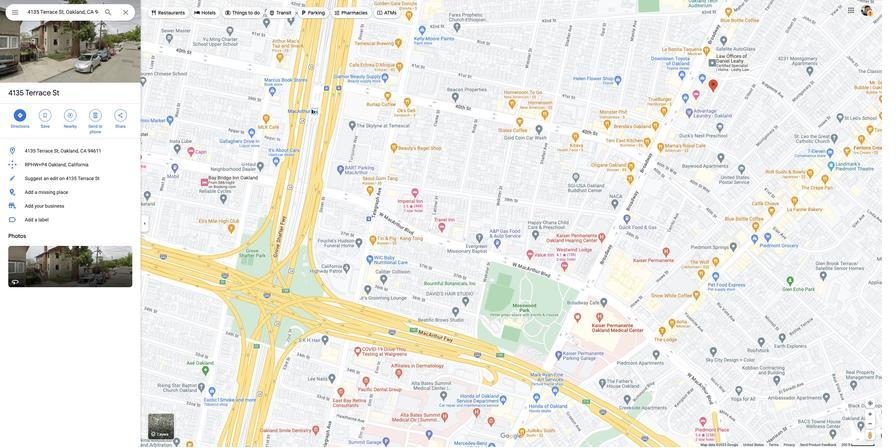 Task type: locate. For each thing, give the bounding box(es) containing it.
0 horizontal spatial send
[[88, 124, 98, 129]]

4135 up ''
[[8, 88, 24, 98]]


[[225, 9, 231, 17]]

your
[[35, 203, 44, 209]]

1 horizontal spatial st
[[95, 176, 100, 181]]

terrace inside button
[[37, 148, 53, 154]]

1 add from the top
[[25, 190, 33, 195]]

states
[[754, 443, 764, 447]]

to
[[248, 10, 253, 16], [99, 124, 102, 129]]

terrace
[[25, 88, 51, 98], [37, 148, 53, 154], [78, 176, 94, 181]]

a
[[35, 190, 37, 195], [35, 217, 37, 223]]

st
[[53, 88, 59, 98], [95, 176, 100, 181]]

1 vertical spatial oakland,
[[48, 162, 67, 168]]

0 vertical spatial add
[[25, 190, 33, 195]]


[[17, 112, 23, 119]]

united
[[744, 443, 754, 447]]

terms button
[[769, 443, 779, 447]]

200 ft
[[842, 443, 851, 447]]

show street view coverage image
[[866, 430, 876, 441]]

do
[[254, 10, 260, 16]]

send for send to phone
[[88, 124, 98, 129]]

0 horizontal spatial 4135
[[8, 88, 24, 98]]

add a missing place
[[25, 190, 68, 195]]

add a missing place button
[[0, 185, 141, 199]]

layers
[[157, 433, 169, 437]]

send inside button
[[800, 443, 808, 447]]

place
[[57, 190, 68, 195]]

add left label at the top left
[[25, 217, 33, 223]]

add your business
[[25, 203, 64, 209]]

save
[[41, 124, 50, 129]]

None field
[[28, 8, 99, 16]]


[[92, 112, 99, 119]]

1 vertical spatial add
[[25, 203, 33, 209]]

4135 terrace st main content
[[0, 0, 141, 447]]

data
[[709, 443, 715, 447]]

actions for 4135 terrace st region
[[0, 104, 141, 138]]

st up actions for 4135 terrace st region
[[53, 88, 59, 98]]

2 add from the top
[[25, 203, 33, 209]]


[[117, 112, 124, 119]]

0 vertical spatial a
[[35, 190, 37, 195]]

add
[[25, 190, 33, 195], [25, 203, 33, 209], [25, 217, 33, 223]]

4135 inside 4135 terrace st, oakland, ca 94611 button
[[25, 148, 36, 154]]

4135 terrace st
[[8, 88, 59, 98]]

3 add from the top
[[25, 217, 33, 223]]

st down the 94611 on the left top of the page
[[95, 176, 100, 181]]

ca
[[80, 148, 87, 154]]

nearby
[[64, 124, 77, 129]]

oakland, right st,
[[61, 148, 79, 154]]

add inside button
[[25, 190, 33, 195]]

2 horizontal spatial 4135
[[66, 176, 77, 181]]

0 vertical spatial send
[[88, 124, 98, 129]]

a inside button
[[35, 217, 37, 223]]

2 vertical spatial terrace
[[78, 176, 94, 181]]

4135
[[8, 88, 24, 98], [25, 148, 36, 154], [66, 176, 77, 181]]

send up the phone
[[88, 124, 98, 129]]

oakland,
[[61, 148, 79, 154], [48, 162, 67, 168]]


[[151, 9, 157, 17]]

0 vertical spatial oakland,
[[61, 148, 79, 154]]

terrace down california
[[78, 176, 94, 181]]

send left product
[[800, 443, 808, 447]]

0 vertical spatial terrace
[[25, 88, 51, 98]]

2 vertical spatial 4135
[[66, 176, 77, 181]]

add for add a label
[[25, 217, 33, 223]]

feedback
[[822, 443, 837, 447]]

atms
[[384, 10, 397, 16]]

to up the phone
[[99, 124, 102, 129]]

 pharmacies
[[334, 9, 368, 17]]

4135 inside suggest an edit on 4135 terrace st button
[[66, 176, 77, 181]]

send
[[88, 124, 98, 129], [800, 443, 808, 447]]

product
[[809, 443, 821, 447]]

terrace left st,
[[37, 148, 53, 154]]

oakland, inside button
[[48, 162, 67, 168]]

4135 up "rphw+p4"
[[25, 148, 36, 154]]

privacy button
[[784, 443, 795, 447]]

2 a from the top
[[35, 217, 37, 223]]

map data ©2023 google
[[701, 443, 738, 447]]

1 horizontal spatial to
[[248, 10, 253, 16]]

a inside button
[[35, 190, 37, 195]]

4135 Terrace St, Oakland, CA 94611 field
[[6, 4, 135, 21]]

add left your on the left top
[[25, 203, 33, 209]]


[[194, 9, 200, 17]]

missing
[[38, 190, 55, 195]]

united states button
[[744, 443, 764, 447]]

st inside button
[[95, 176, 100, 181]]

1 a from the top
[[35, 190, 37, 195]]

send product feedback
[[800, 443, 837, 447]]

a left missing
[[35, 190, 37, 195]]

zoom out image
[[868, 422, 873, 427]]

4135 for 4135 terrace st, oakland, ca 94611
[[25, 148, 36, 154]]

4135 for 4135 terrace st
[[8, 88, 24, 98]]

1 vertical spatial st
[[95, 176, 100, 181]]

2 vertical spatial add
[[25, 217, 33, 223]]

0 horizontal spatial st
[[53, 88, 59, 98]]

1 vertical spatial 4135
[[25, 148, 36, 154]]

0 horizontal spatial to
[[99, 124, 102, 129]]

terrace up 
[[25, 88, 51, 98]]

footer
[[701, 443, 842, 447]]

1 vertical spatial a
[[35, 217, 37, 223]]

add down suggest
[[25, 190, 33, 195]]

a for missing
[[35, 190, 37, 195]]

share
[[115, 124, 126, 129]]

to inside send to phone
[[99, 124, 102, 129]]

united states
[[744, 443, 764, 447]]

phone
[[90, 130, 101, 134]]

1 horizontal spatial send
[[800, 443, 808, 447]]

1 vertical spatial to
[[99, 124, 102, 129]]

directions
[[11, 124, 29, 129]]


[[11, 8, 19, 17]]

privacy
[[784, 443, 795, 447]]

1 vertical spatial send
[[800, 443, 808, 447]]

 hotels
[[194, 9, 216, 17]]

add a label button
[[0, 213, 141, 227]]

send inside send to phone
[[88, 124, 98, 129]]

footer inside google maps element
[[701, 443, 842, 447]]

add a label
[[25, 217, 49, 223]]

 parking
[[301, 9, 325, 17]]

hotels
[[202, 10, 216, 16]]

©2023
[[716, 443, 727, 447]]

things
[[232, 10, 247, 16]]

to left "do"
[[248, 10, 253, 16]]

suggest an edit on 4135 terrace st
[[25, 176, 100, 181]]

a left label at the top left
[[35, 217, 37, 223]]

1 vertical spatial terrace
[[37, 148, 53, 154]]

google maps element
[[0, 0, 882, 447]]

1 horizontal spatial 4135
[[25, 148, 36, 154]]


[[301, 9, 307, 17]]

footer containing map data ©2023 google
[[701, 443, 842, 447]]

 search field
[[6, 4, 135, 22]]

add inside button
[[25, 217, 33, 223]]

0 vertical spatial 4135
[[8, 88, 24, 98]]

show your location image
[[868, 401, 874, 407]]

terrace for st
[[25, 88, 51, 98]]


[[42, 112, 48, 119]]

an
[[44, 176, 49, 181]]

4135 right on
[[66, 176, 77, 181]]

add for add your business
[[25, 203, 33, 209]]

to inside  things to do
[[248, 10, 253, 16]]

oakland, down st,
[[48, 162, 67, 168]]

0 vertical spatial to
[[248, 10, 253, 16]]



Task type: vqa. For each thing, say whether or not it's contained in the screenshot.


Task type: describe. For each thing, give the bounding box(es) containing it.
pharmacies
[[342, 10, 368, 16]]

google
[[728, 443, 738, 447]]

200
[[842, 443, 848, 447]]

0 vertical spatial st
[[53, 88, 59, 98]]

4135 terrace st, oakland, ca 94611
[[25, 148, 101, 154]]

suggest an edit on 4135 terrace st button
[[0, 172, 141, 185]]

terrace inside button
[[78, 176, 94, 181]]

parking
[[308, 10, 325, 16]]

rphw+p4
[[25, 162, 47, 168]]

rphw+p4 oakland, california button
[[0, 158, 141, 172]]

send to phone
[[88, 124, 102, 134]]

oakland, inside button
[[61, 148, 79, 154]]

send for send product feedback
[[800, 443, 808, 447]]

94611
[[88, 148, 101, 154]]

 atms
[[377, 9, 397, 17]]

 button
[[6, 4, 25, 22]]

collapse side panel image
[[141, 220, 149, 228]]

add for add a missing place
[[25, 190, 33, 195]]

add your business link
[[0, 199, 141, 213]]

200 ft button
[[842, 443, 875, 447]]

zoom in image
[[868, 412, 873, 417]]

business
[[45, 203, 64, 209]]

transit
[[277, 10, 292, 16]]


[[67, 112, 73, 119]]

none field inside "4135 terrace st, oakland, ca 94611" field
[[28, 8, 99, 16]]

terms
[[769, 443, 779, 447]]

map
[[701, 443, 708, 447]]

 things to do
[[225, 9, 260, 17]]

st,
[[54, 148, 59, 154]]

ft
[[849, 443, 851, 447]]

send product feedback button
[[800, 443, 837, 447]]

 transit
[[269, 9, 292, 17]]

label
[[38, 217, 49, 223]]

on
[[59, 176, 65, 181]]


[[334, 9, 340, 17]]


[[269, 9, 275, 17]]

suggest
[[25, 176, 42, 181]]

4135 terrace st, oakland, ca 94611 button
[[0, 144, 141, 158]]


[[377, 9, 383, 17]]

rphw+p4 oakland, california
[[25, 162, 89, 168]]

restaurants
[[158, 10, 185, 16]]

terrace for st,
[[37, 148, 53, 154]]

edit
[[50, 176, 58, 181]]

photos
[[8, 233, 26, 240]]

california
[[68, 162, 89, 168]]

 restaurants
[[151, 9, 185, 17]]

a for label
[[35, 217, 37, 223]]



